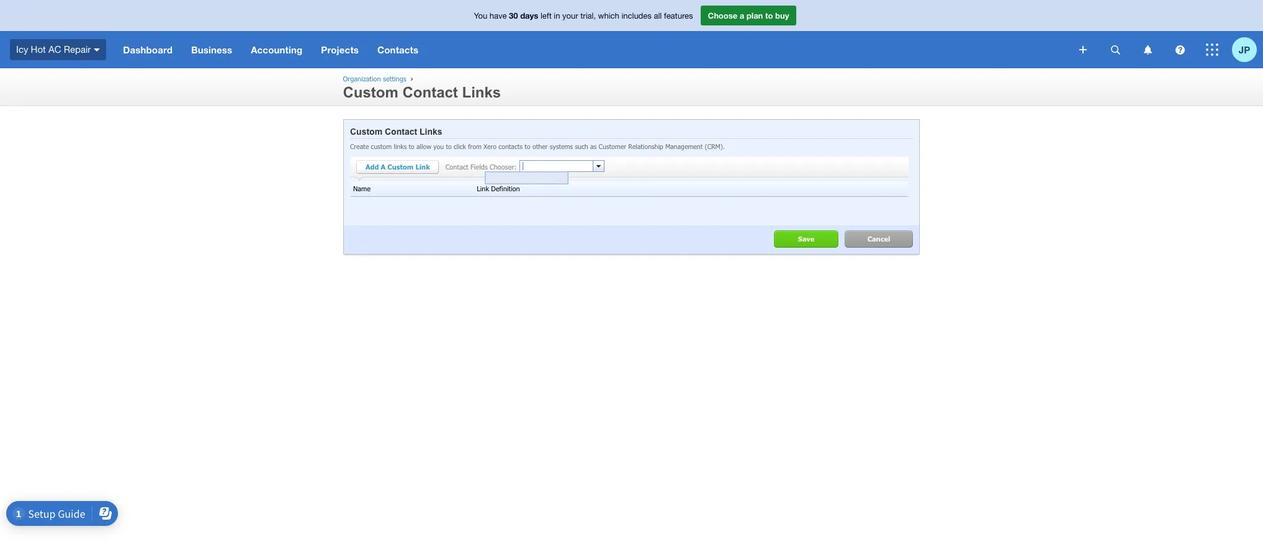 Task type: describe. For each thing, give the bounding box(es) containing it.
from
[[468, 142, 482, 151]]

a
[[740, 11, 745, 20]]

link definition
[[477, 185, 520, 193]]

includes
[[622, 11, 652, 20]]

you
[[474, 11, 488, 20]]

a
[[381, 163, 386, 171]]

icy hot ac repair
[[16, 44, 91, 54]]

projects button
[[312, 31, 368, 68]]

such
[[575, 142, 588, 151]]

custom contact links create custom links to allow you to click from xero contacts to other systems such as customer relationship management (crm).
[[350, 127, 725, 151]]

customer
[[599, 142, 627, 151]]

add a custom link
[[366, 163, 430, 171]]

contact inside organization settings › custom contact links
[[403, 84, 458, 101]]

choose
[[708, 11, 738, 20]]

custom inside button
[[388, 163, 414, 171]]

links inside custom contact links create custom links to allow you to click from xero contacts to other systems such as customer relationship management (crm).
[[420, 127, 442, 137]]

custom inside organization settings › custom contact links
[[343, 84, 399, 101]]

you have 30 days left in your trial, which includes all features
[[474, 11, 693, 20]]

definition
[[491, 185, 520, 193]]

jp button
[[1232, 31, 1263, 68]]

business
[[191, 44, 232, 55]]

buy
[[776, 11, 789, 20]]

contacts button
[[368, 31, 428, 68]]

jp
[[1239, 44, 1251, 55]]

chooser:
[[490, 163, 517, 171]]

management
[[666, 142, 703, 151]]

1 horizontal spatial link
[[477, 185, 489, 193]]

links inside organization settings › custom contact links
[[462, 84, 501, 101]]

all
[[654, 11, 662, 20]]

ac
[[48, 44, 61, 54]]

other
[[533, 142, 548, 151]]

contact inside custom contact links create custom links to allow you to click from xero contacts to other systems such as customer relationship management (crm).
[[385, 127, 417, 137]]

repair
[[64, 44, 91, 54]]

cancel link
[[845, 230, 913, 248]]

organization settings link
[[343, 75, 406, 83]]

to left other
[[525, 142, 531, 151]]

to right you at the top of the page
[[446, 142, 452, 151]]

dashboard link
[[114, 31, 182, 68]]

projects
[[321, 44, 359, 55]]

left
[[541, 11, 552, 20]]

in
[[554, 11, 560, 20]]

svg image inside 'icy hot ac repair' popup button
[[94, 48, 100, 51]]

dashboard
[[123, 44, 173, 55]]

navigation containing dashboard
[[114, 31, 1071, 68]]



Task type: locate. For each thing, give the bounding box(es) containing it.
banner containing jp
[[0, 0, 1263, 68]]

hot
[[31, 44, 46, 54]]

icy hot ac repair button
[[0, 31, 114, 68]]

contacts
[[378, 44, 419, 55]]

name
[[353, 185, 371, 193]]

trial,
[[581, 11, 596, 20]]

add
[[366, 163, 379, 171]]

0 horizontal spatial link
[[416, 163, 430, 171]]

icy
[[16, 44, 28, 54]]

1 vertical spatial links
[[420, 127, 442, 137]]

custom inside custom contact links create custom links to allow you to click from xero contacts to other systems such as customer relationship management (crm).
[[350, 127, 383, 137]]

links up allow
[[420, 127, 442, 137]]

custom up create
[[350, 127, 383, 137]]

plan
[[747, 11, 763, 20]]

have
[[490, 11, 507, 20]]

click
[[454, 142, 466, 151]]

contact up links
[[385, 127, 417, 137]]

custom right "a"
[[388, 163, 414, 171]]

contact down the ›
[[403, 84, 458, 101]]

banner
[[0, 0, 1263, 68]]

1 vertical spatial custom
[[350, 127, 383, 137]]

organization settings › custom contact links
[[343, 75, 501, 101]]

1 horizontal spatial svg image
[[1176, 45, 1185, 54]]

2 vertical spatial custom
[[388, 163, 414, 171]]

contacts
[[499, 142, 523, 151]]

0 vertical spatial contact
[[403, 84, 458, 101]]

2 vertical spatial contact
[[446, 163, 469, 171]]

accounting button
[[242, 31, 312, 68]]

business button
[[182, 31, 242, 68]]

›
[[411, 75, 413, 83]]

(crm).
[[705, 142, 725, 151]]

as
[[590, 142, 597, 151]]

organization
[[343, 75, 381, 83]]

link down allow
[[416, 163, 430, 171]]

navigation
[[114, 31, 1071, 68]]

links up from
[[462, 84, 501, 101]]

custom down the "organization settings" link
[[343, 84, 399, 101]]

to right links
[[409, 142, 415, 151]]

to left buy
[[766, 11, 773, 20]]

custom
[[371, 142, 392, 151]]

links
[[394, 142, 407, 151]]

contact fields chooser:
[[446, 163, 517, 171]]

add a custom link button
[[356, 160, 439, 175]]

cancel
[[868, 235, 891, 243]]

your
[[563, 11, 578, 20]]

link down 'contact fields chooser:'
[[477, 185, 489, 193]]

xero
[[484, 142, 497, 151]]

systems
[[550, 142, 573, 151]]

save
[[798, 235, 815, 243]]

allow
[[417, 142, 432, 151]]

link inside button
[[416, 163, 430, 171]]

which
[[598, 11, 620, 20]]

30
[[509, 11, 518, 20]]

contact down click
[[446, 163, 469, 171]]

contact
[[403, 84, 458, 101], [385, 127, 417, 137], [446, 163, 469, 171]]

0 vertical spatial link
[[416, 163, 430, 171]]

days
[[520, 11, 539, 20]]

0 vertical spatial custom
[[343, 84, 399, 101]]

1 vertical spatial link
[[477, 185, 489, 193]]

relationship
[[629, 142, 664, 151]]

choose a plan to buy
[[708, 11, 789, 20]]

features
[[664, 11, 693, 20]]

0 vertical spatial links
[[462, 84, 501, 101]]

you
[[434, 142, 444, 151]]

0 horizontal spatial svg image
[[94, 48, 100, 51]]

svg image
[[1176, 45, 1185, 54], [94, 48, 100, 51]]

accounting
[[251, 44, 303, 55]]

svg image
[[1206, 43, 1219, 56], [1111, 45, 1120, 54], [1144, 45, 1152, 54], [1080, 46, 1087, 53]]

1 horizontal spatial links
[[462, 84, 501, 101]]

save button
[[774, 230, 839, 248]]

to
[[766, 11, 773, 20], [409, 142, 415, 151], [446, 142, 452, 151], [525, 142, 531, 151]]

settings
[[383, 75, 406, 83]]

1 vertical spatial contact
[[385, 127, 417, 137]]

links
[[462, 84, 501, 101], [420, 127, 442, 137]]

link
[[416, 163, 430, 171], [477, 185, 489, 193]]

custom
[[343, 84, 399, 101], [350, 127, 383, 137], [388, 163, 414, 171]]

fields
[[471, 163, 488, 171]]

create
[[350, 142, 369, 151]]

None text field
[[521, 161, 593, 171]]

0 horizontal spatial links
[[420, 127, 442, 137]]



Task type: vqa. For each thing, say whether or not it's contained in the screenshot.
"buy"
yes



